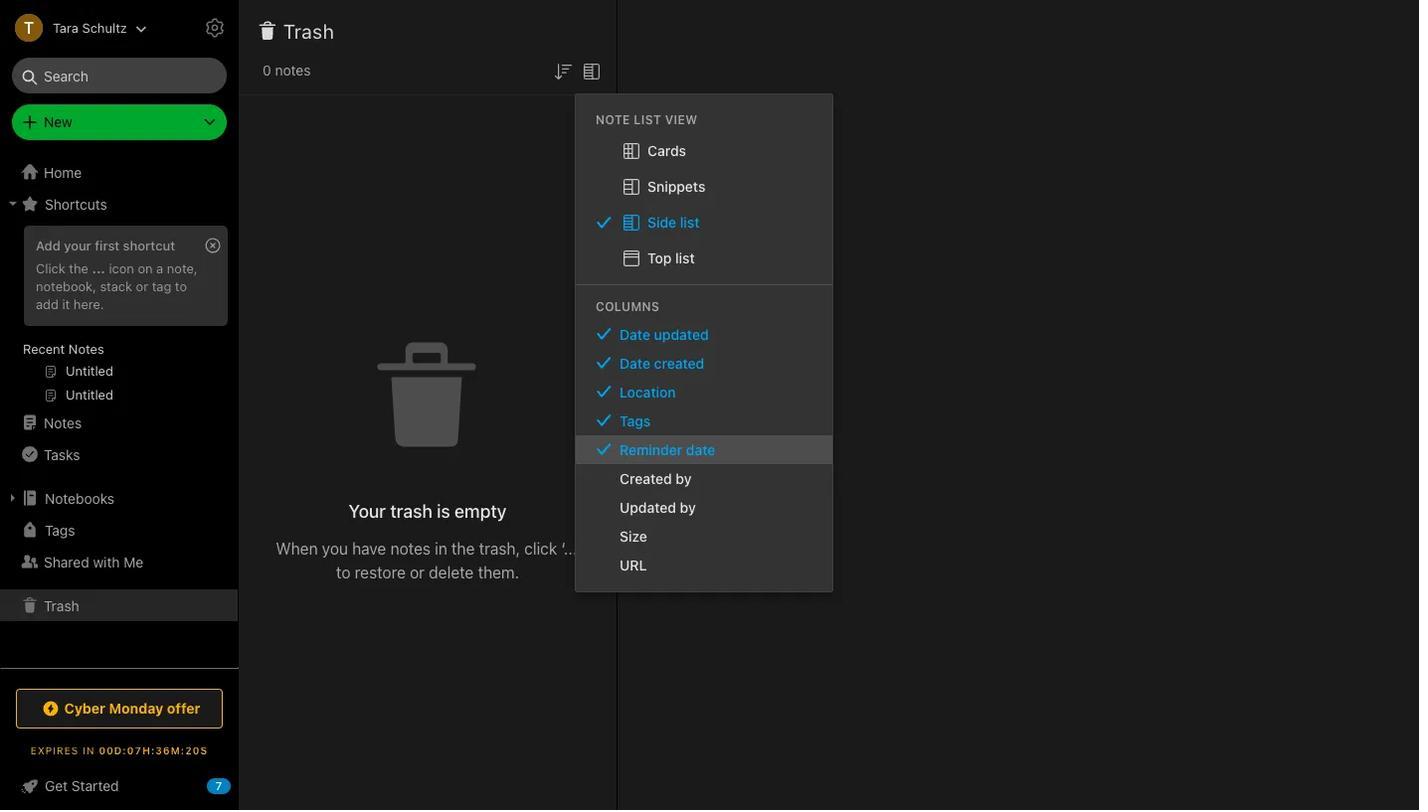Task type: describe. For each thing, give the bounding box(es) containing it.
tags for tags "link"
[[620, 413, 651, 429]]

0 notes
[[263, 62, 311, 79]]

date for date updated
[[620, 326, 650, 343]]

size
[[620, 528, 647, 545]]

...
[[92, 260, 105, 276]]

notes inside notes link
[[44, 414, 82, 431]]

click to collapse image
[[231, 774, 246, 798]]

Account field
[[0, 8, 147, 48]]

0 vertical spatial the
[[69, 260, 88, 276]]

dropdown list menu containing cards
[[576, 133, 832, 276]]

date created
[[620, 355, 704, 372]]

click
[[36, 260, 65, 276]]

Help and Learning task checklist field
[[0, 771, 239, 803]]

tree containing home
[[0, 156, 239, 667]]

to inside when you have notes in the trash, click '...' to restore or delete them.
[[336, 564, 351, 582]]

date for date created
[[620, 355, 650, 372]]

updated by link
[[576, 493, 832, 522]]

or inside icon on a note, notebook, stack or tag to add it here.
[[136, 278, 148, 294]]

when you have notes in the trash, click '...' to restore or delete them.
[[276, 540, 579, 582]]

'...'
[[561, 540, 579, 558]]

side
[[647, 214, 676, 231]]

tags link
[[576, 407, 832, 435]]

0 vertical spatial notes
[[275, 62, 311, 79]]

home
[[44, 164, 82, 181]]

offer
[[167, 700, 200, 717]]

created
[[654, 355, 704, 372]]

list for top list
[[675, 249, 695, 266]]

size link
[[576, 522, 832, 551]]

a
[[156, 260, 163, 276]]

url
[[620, 557, 647, 574]]

or inside when you have notes in the trash, click '...' to restore or delete them.
[[410, 564, 425, 582]]

trash
[[390, 501, 432, 522]]

note
[[596, 112, 630, 127]]

snippets link
[[576, 169, 832, 205]]

updated
[[620, 499, 676, 516]]

first
[[95, 238, 120, 254]]

by for updated by
[[680, 499, 696, 516]]

note list view
[[596, 112, 698, 127]]

expand notebooks image
[[5, 490, 21, 506]]

your trash is empty
[[349, 501, 507, 522]]

to inside icon on a note, notebook, stack or tag to add it here.
[[175, 278, 187, 294]]

in
[[435, 540, 447, 558]]

shortcuts
[[45, 195, 107, 212]]

new
[[44, 113, 72, 130]]

url link
[[576, 551, 832, 580]]

icon
[[109, 260, 134, 276]]

cards
[[647, 142, 686, 159]]

notebooks
[[45, 490, 114, 507]]

Search text field
[[26, 58, 213, 93]]

trash link
[[0, 590, 238, 622]]

updated
[[654, 326, 709, 343]]

notes link
[[0, 407, 238, 439]]

7
[[216, 780, 222, 793]]

is
[[437, 501, 450, 522]]

date created link
[[576, 349, 832, 378]]

shared
[[44, 553, 89, 570]]

it
[[62, 296, 70, 312]]

date updated link
[[576, 320, 832, 349]]

icon on a note, notebook, stack or tag to add it here.
[[36, 260, 198, 312]]

with
[[93, 553, 120, 570]]

Sort options field
[[551, 58, 575, 83]]

shared with me
[[44, 553, 143, 570]]

date
[[686, 441, 715, 458]]

cyber
[[64, 700, 106, 717]]

the inside when you have notes in the trash, click '...' to restore or delete them.
[[452, 540, 475, 558]]

columns
[[596, 299, 660, 314]]

tara schultz
[[53, 19, 127, 35]]

list
[[634, 112, 661, 127]]

click
[[524, 540, 557, 558]]

you
[[322, 540, 348, 558]]



Task type: locate. For each thing, give the bounding box(es) containing it.
2 date from the top
[[620, 355, 650, 372]]

or down on
[[136, 278, 148, 294]]

list right top
[[675, 249, 695, 266]]

shared with me link
[[0, 546, 238, 578]]

1 horizontal spatial or
[[410, 564, 425, 582]]

View options field
[[575, 58, 604, 83]]

restore
[[355, 564, 406, 582]]

1 dropdown list menu from the top
[[576, 133, 832, 276]]

reminder date menu item
[[576, 435, 832, 464]]

to down you
[[336, 564, 351, 582]]

date updated
[[620, 326, 709, 343]]

1 vertical spatial by
[[680, 499, 696, 516]]

top list
[[647, 249, 695, 266]]

snippets
[[647, 178, 705, 195]]

schultz
[[82, 19, 127, 35]]

trash up 0 notes
[[283, 20, 334, 43]]

when
[[276, 540, 318, 558]]

note,
[[167, 260, 198, 276]]

stack
[[100, 278, 132, 294]]

tags inside "link"
[[620, 413, 651, 429]]

by down reminder date
[[676, 470, 692, 487]]

me
[[124, 553, 143, 570]]

1 vertical spatial trash
[[44, 597, 79, 614]]

recent notes
[[23, 341, 104, 357]]

0 vertical spatial tags
[[620, 413, 651, 429]]

your
[[64, 238, 91, 254]]

00d:07h:36m:20s
[[99, 745, 208, 757]]

monday
[[109, 700, 163, 717]]

note window - empty element
[[618, 0, 1419, 811]]

0 horizontal spatial tags
[[45, 522, 75, 539]]

to down 'note,'
[[175, 278, 187, 294]]

tara
[[53, 19, 78, 35]]

side list link
[[576, 205, 832, 240]]

add
[[36, 296, 59, 312]]

trash inside tree
[[44, 597, 79, 614]]

0 vertical spatial or
[[136, 278, 148, 294]]

0 vertical spatial by
[[676, 470, 692, 487]]

location
[[620, 384, 676, 401]]

1 vertical spatial to
[[336, 564, 351, 582]]

date down columns
[[620, 326, 650, 343]]

1 vertical spatial list
[[675, 249, 695, 266]]

created
[[620, 470, 672, 487]]

list for side list
[[680, 214, 700, 231]]

top list link
[[576, 240, 832, 276]]

group containing add your first shortcut
[[0, 220, 238, 415]]

trash,
[[479, 540, 520, 558]]

1 vertical spatial the
[[452, 540, 475, 558]]

tasks button
[[0, 439, 238, 470]]

1 horizontal spatial to
[[336, 564, 351, 582]]

group
[[0, 220, 238, 415]]

notes inside when you have notes in the trash, click '...' to restore or delete them.
[[390, 540, 431, 558]]

tags button
[[0, 514, 238, 546]]

1 vertical spatial date
[[620, 355, 650, 372]]

recent
[[23, 341, 65, 357]]

1 vertical spatial tags
[[45, 522, 75, 539]]

by for created by
[[676, 470, 692, 487]]

1 date from the top
[[620, 326, 650, 343]]

view
[[665, 112, 698, 127]]

1 horizontal spatial trash
[[283, 20, 334, 43]]

updated by
[[620, 499, 696, 516]]

reminder date
[[620, 441, 715, 458]]

empty
[[455, 501, 507, 522]]

get started
[[45, 778, 119, 795]]

list right 'side'
[[680, 214, 700, 231]]

shortcuts button
[[0, 188, 238, 220]]

started
[[71, 778, 119, 795]]

notebook,
[[36, 278, 96, 294]]

0 vertical spatial to
[[175, 278, 187, 294]]

notes right recent
[[68, 341, 104, 357]]

reminder date link
[[576, 435, 832, 464]]

cyber monday offer
[[64, 700, 200, 717]]

expires
[[31, 745, 79, 757]]

the right in
[[452, 540, 475, 558]]

notes left in
[[390, 540, 431, 558]]

side list
[[647, 214, 700, 231]]

the left ...
[[69, 260, 88, 276]]

add
[[36, 238, 60, 254]]

new button
[[12, 104, 227, 140]]

notes up tasks
[[44, 414, 82, 431]]

0 horizontal spatial the
[[69, 260, 88, 276]]

have
[[352, 540, 386, 558]]

by down created by link
[[680, 499, 696, 516]]

0 horizontal spatial trash
[[44, 597, 79, 614]]

list inside the top list link
[[675, 249, 695, 266]]

here.
[[73, 296, 104, 312]]

created by link
[[576, 464, 832, 493]]

0 vertical spatial list
[[680, 214, 700, 231]]

home link
[[0, 156, 239, 188]]

1 horizontal spatial the
[[452, 540, 475, 558]]

None search field
[[26, 58, 213, 93]]

1 horizontal spatial tags
[[620, 413, 651, 429]]

2 dropdown list menu from the top
[[576, 320, 832, 580]]

them.
[[478, 564, 519, 582]]

the
[[69, 260, 88, 276], [452, 540, 475, 558]]

notes right the "0"
[[275, 62, 311, 79]]

1 vertical spatial notes
[[390, 540, 431, 558]]

reminder
[[620, 441, 682, 458]]

tag
[[152, 278, 171, 294]]

settings image
[[203, 16, 227, 40]]

1 horizontal spatial notes
[[390, 540, 431, 558]]

tags up the shared
[[45, 522, 75, 539]]

date up location
[[620, 355, 650, 372]]

cards link
[[576, 133, 832, 169]]

tags inside button
[[45, 522, 75, 539]]

add your first shortcut
[[36, 238, 175, 254]]

notes
[[68, 341, 104, 357], [44, 414, 82, 431]]

date
[[620, 326, 650, 343], [620, 355, 650, 372]]

shortcut
[[123, 238, 175, 254]]

0 vertical spatial notes
[[68, 341, 104, 357]]

1 vertical spatial notes
[[44, 414, 82, 431]]

0 vertical spatial date
[[620, 326, 650, 343]]

0 horizontal spatial notes
[[275, 62, 311, 79]]

0
[[263, 62, 271, 79]]

0 horizontal spatial to
[[175, 278, 187, 294]]

trash down the shared
[[44, 597, 79, 614]]

cyber monday offer button
[[16, 689, 223, 729]]

trash
[[283, 20, 334, 43], [44, 597, 79, 614]]

0 vertical spatial dropdown list menu
[[576, 133, 832, 276]]

dropdown list menu
[[576, 133, 832, 276], [576, 320, 832, 580]]

top
[[647, 249, 672, 266]]

created by
[[620, 470, 692, 487]]

list inside side list link
[[680, 214, 700, 231]]

click the ...
[[36, 260, 105, 276]]

expires in 00d:07h:36m:20s
[[31, 745, 208, 757]]

on
[[138, 260, 153, 276]]

dropdown list menu containing date updated
[[576, 320, 832, 580]]

notebooks link
[[0, 482, 238, 514]]

location link
[[576, 378, 832, 407]]

1 vertical spatial dropdown list menu
[[576, 320, 832, 580]]

tags down location
[[620, 413, 651, 429]]

0 vertical spatial trash
[[283, 20, 334, 43]]

or left delete at bottom left
[[410, 564, 425, 582]]

1 vertical spatial or
[[410, 564, 425, 582]]

tasks
[[44, 446, 80, 463]]

or
[[136, 278, 148, 294], [410, 564, 425, 582]]

tags for tags button
[[45, 522, 75, 539]]

tree
[[0, 156, 239, 667]]

0 horizontal spatial or
[[136, 278, 148, 294]]



Task type: vqa. For each thing, say whether or not it's contained in the screenshot.
the bottom Date
yes



